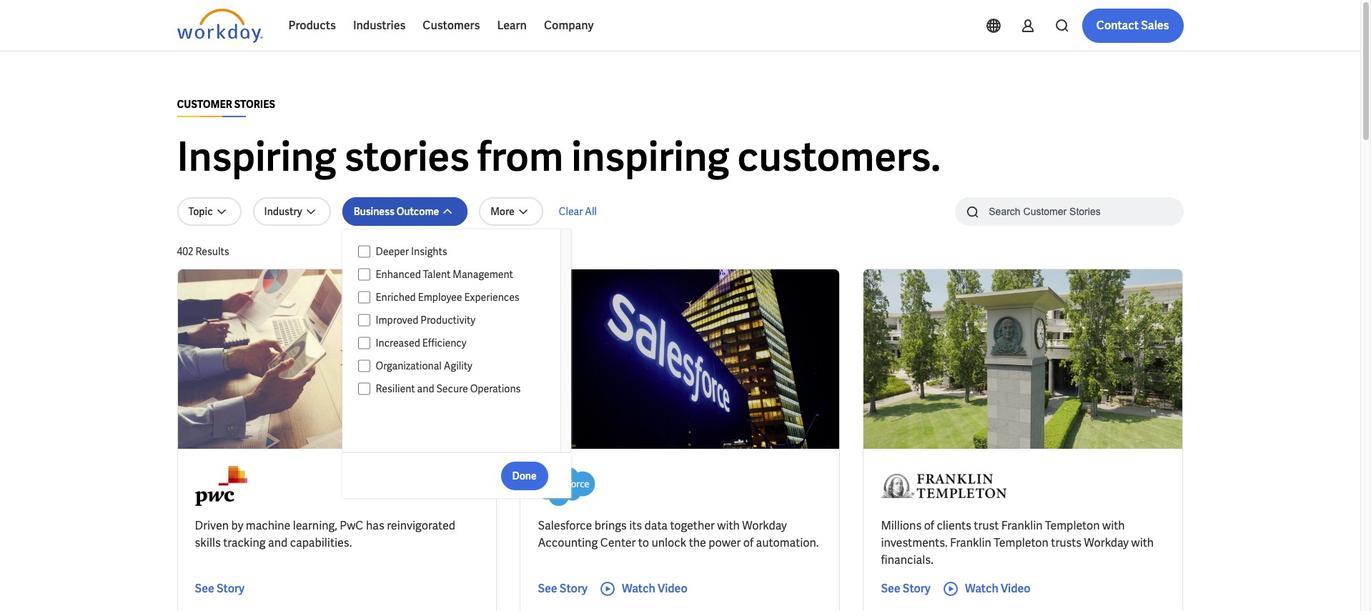 Task type: vqa. For each thing, say whether or not it's contained in the screenshot.
Millions of clients trust Franklin Templeton with investments. Franklin Templeton trusts Workday with financials.'s Story
yes



Task type: locate. For each thing, give the bounding box(es) containing it.
of inside "millions of clients trust franklin templeton with investments. franklin templeton trusts workday with financials."
[[925, 519, 935, 534]]

workday
[[743, 519, 787, 534], [1085, 536, 1129, 551]]

2 watch video link from the left
[[943, 581, 1031, 598]]

watch video link
[[599, 581, 688, 598], [943, 581, 1031, 598]]

inspiring
[[177, 131, 337, 183]]

2 watch video from the left
[[966, 582, 1031, 597]]

business outcome
[[354, 205, 439, 218]]

with inside the 'salesforce brings its data together with workday accounting center to unlock the power of automation.'
[[718, 519, 740, 534]]

2 watch from the left
[[966, 582, 999, 597]]

Search Customer Stories text field
[[981, 199, 1156, 224]]

automation.
[[756, 536, 819, 551]]

see story for salesforce brings its data together with workday accounting center to unlock the power of automation.
[[538, 582, 588, 597]]

workday up automation.
[[743, 519, 787, 534]]

0 horizontal spatial franklin
[[951, 536, 992, 551]]

financials.
[[881, 553, 934, 568]]

business outcome button
[[342, 197, 468, 226]]

enhanced talent management
[[376, 268, 513, 281]]

1 horizontal spatial and
[[417, 383, 435, 396]]

3 see story link from the left
[[881, 581, 931, 598]]

efficiency
[[423, 337, 467, 350]]

2 see from the left
[[538, 582, 558, 597]]

2 horizontal spatial see story
[[881, 582, 931, 597]]

of
[[925, 519, 935, 534], [744, 536, 754, 551]]

story
[[217, 582, 245, 597], [560, 582, 588, 597], [903, 582, 931, 597]]

story for salesforce brings its data together with workday accounting center to unlock the power of automation.
[[560, 582, 588, 597]]

story down financials.
[[903, 582, 931, 597]]

1 vertical spatial and
[[268, 536, 288, 551]]

2 story from the left
[[560, 582, 588, 597]]

1 horizontal spatial see story link
[[538, 581, 588, 598]]

1 vertical spatial of
[[744, 536, 754, 551]]

topic button
[[177, 197, 241, 226]]

None checkbox
[[358, 245, 370, 258], [358, 268, 370, 281], [358, 291, 370, 304], [358, 360, 370, 373], [358, 245, 370, 258], [358, 268, 370, 281], [358, 291, 370, 304], [358, 360, 370, 373]]

brings
[[595, 519, 627, 534]]

products
[[289, 18, 336, 33]]

see story link for millions of clients trust franklin templeton with investments. franklin templeton trusts workday with financials.
[[881, 581, 931, 598]]

see story down skills
[[195, 582, 245, 597]]

enhanced
[[376, 268, 421, 281]]

see for millions of clients trust franklin templeton with investments. franklin templeton trusts workday with financials.
[[881, 582, 901, 597]]

1 horizontal spatial franklin
[[1002, 519, 1043, 534]]

pwc
[[340, 519, 364, 534]]

2 see story from the left
[[538, 582, 588, 597]]

agility
[[444, 360, 473, 373]]

video
[[658, 582, 688, 597], [1001, 582, 1031, 597]]

industries
[[353, 18, 406, 33]]

0 horizontal spatial watch video
[[622, 582, 688, 597]]

customer stories
[[177, 98, 275, 111]]

franklin right trust
[[1002, 519, 1043, 534]]

1 video from the left
[[658, 582, 688, 597]]

0 horizontal spatial of
[[744, 536, 754, 551]]

talent
[[423, 268, 451, 281]]

1 horizontal spatial see story
[[538, 582, 588, 597]]

workday inside the 'salesforce brings its data together with workday accounting center to unlock the power of automation.'
[[743, 519, 787, 534]]

capabilities.
[[290, 536, 352, 551]]

industries button
[[345, 9, 414, 43]]

see down financials.
[[881, 582, 901, 597]]

2 video from the left
[[1001, 582, 1031, 597]]

watch video link down to
[[599, 581, 688, 598]]

1 vertical spatial workday
[[1085, 536, 1129, 551]]

products button
[[280, 9, 345, 43]]

productivity
[[421, 314, 476, 327]]

0 horizontal spatial see
[[195, 582, 214, 597]]

industry
[[264, 205, 302, 218]]

None checkbox
[[358, 314, 370, 327], [358, 337, 370, 350], [358, 383, 370, 396], [358, 314, 370, 327], [358, 337, 370, 350], [358, 383, 370, 396]]

watch video
[[622, 582, 688, 597], [966, 582, 1031, 597]]

0 vertical spatial and
[[417, 383, 435, 396]]

video down unlock
[[658, 582, 688, 597]]

3 see from the left
[[881, 582, 901, 597]]

done
[[513, 470, 537, 482]]

3 see story from the left
[[881, 582, 931, 597]]

video down "millions of clients trust franklin templeton with investments. franklin templeton trusts workday with financials."
[[1001, 582, 1031, 597]]

1 vertical spatial templeton
[[994, 536, 1049, 551]]

improved
[[376, 314, 419, 327]]

1 horizontal spatial see
[[538, 582, 558, 597]]

2 horizontal spatial with
[[1132, 536, 1155, 551]]

with
[[718, 519, 740, 534], [1103, 519, 1126, 534], [1132, 536, 1155, 551]]

see down accounting
[[538, 582, 558, 597]]

0 horizontal spatial story
[[217, 582, 245, 597]]

templeton up trusts
[[1046, 519, 1101, 534]]

franklin down trust
[[951, 536, 992, 551]]

and
[[417, 383, 435, 396], [268, 536, 288, 551]]

watch down to
[[622, 582, 656, 597]]

story down 'tracking'
[[217, 582, 245, 597]]

done button
[[501, 462, 548, 490]]

topic
[[188, 205, 213, 218]]

see story link down accounting
[[538, 581, 588, 598]]

operations
[[470, 383, 521, 396]]

2 horizontal spatial see
[[881, 582, 901, 597]]

0 horizontal spatial see story
[[195, 582, 245, 597]]

and down machine
[[268, 536, 288, 551]]

clients
[[937, 519, 972, 534]]

see story
[[195, 582, 245, 597], [538, 582, 588, 597], [881, 582, 931, 597]]

0 horizontal spatial watch
[[622, 582, 656, 597]]

company
[[544, 18, 594, 33]]

stories
[[344, 131, 470, 183]]

see story link down skills
[[195, 581, 245, 598]]

templeton down trust
[[994, 536, 1049, 551]]

see story link
[[195, 581, 245, 598], [538, 581, 588, 598], [881, 581, 931, 598]]

1 horizontal spatial of
[[925, 519, 935, 534]]

machine
[[246, 519, 291, 534]]

increased
[[376, 337, 420, 350]]

tracking
[[223, 536, 266, 551]]

salesforce.com image
[[538, 466, 596, 506]]

of up investments.
[[925, 519, 935, 534]]

reinvigorated
[[387, 519, 456, 534]]

0 horizontal spatial and
[[268, 536, 288, 551]]

1 horizontal spatial video
[[1001, 582, 1031, 597]]

watch
[[622, 582, 656, 597], [966, 582, 999, 597]]

the
[[689, 536, 707, 551]]

0 vertical spatial templeton
[[1046, 519, 1101, 534]]

2 see story link from the left
[[538, 581, 588, 598]]

organizational agility
[[376, 360, 473, 373]]

customer
[[177, 98, 232, 111]]

2 horizontal spatial see story link
[[881, 581, 931, 598]]

watch video for to
[[622, 582, 688, 597]]

see story for millions of clients trust franklin templeton with investments. franklin templeton trusts workday with financials.
[[881, 582, 931, 597]]

resilient and secure operations
[[376, 383, 521, 396]]

1 see story link from the left
[[195, 581, 245, 598]]

0 vertical spatial workday
[[743, 519, 787, 534]]

customers.
[[738, 131, 941, 183]]

learning,
[[293, 519, 338, 534]]

3 story from the left
[[903, 582, 931, 597]]

1 watch video from the left
[[622, 582, 688, 597]]

see story link down financials.
[[881, 581, 931, 598]]

contact sales
[[1097, 18, 1170, 33]]

and down organizational agility
[[417, 383, 435, 396]]

watch video down "millions of clients trust franklin templeton with investments. franklin templeton trusts workday with financials."
[[966, 582, 1031, 597]]

of right power
[[744, 536, 754, 551]]

2 horizontal spatial story
[[903, 582, 931, 597]]

see down skills
[[195, 582, 214, 597]]

0 horizontal spatial workday
[[743, 519, 787, 534]]

1 horizontal spatial watch video link
[[943, 581, 1031, 598]]

see story down accounting
[[538, 582, 588, 597]]

0 vertical spatial of
[[925, 519, 935, 534]]

deeper insights
[[376, 245, 448, 258]]

together
[[671, 519, 715, 534]]

0 horizontal spatial video
[[658, 582, 688, 597]]

resilient and secure operations link
[[370, 381, 547, 398]]

0 horizontal spatial see story link
[[195, 581, 245, 598]]

skills
[[195, 536, 221, 551]]

salesforce
[[538, 519, 592, 534]]

story down accounting
[[560, 582, 588, 597]]

watch video link down "millions of clients trust franklin templeton with investments. franklin templeton trusts workday with financials."
[[943, 581, 1031, 598]]

1 horizontal spatial story
[[560, 582, 588, 597]]

driven by machine learning, pwc has reinvigorated skills tracking and capabilities.
[[195, 519, 456, 551]]

watch for franklin
[[966, 582, 999, 597]]

franklin
[[1002, 519, 1043, 534], [951, 536, 992, 551]]

templeton
[[1046, 519, 1101, 534], [994, 536, 1049, 551]]

1 watch from the left
[[622, 582, 656, 597]]

see
[[195, 582, 214, 597], [538, 582, 558, 597], [881, 582, 901, 597]]

1 watch video link from the left
[[599, 581, 688, 598]]

1 horizontal spatial watch video
[[966, 582, 1031, 597]]

see story down financials.
[[881, 582, 931, 597]]

1 horizontal spatial workday
[[1085, 536, 1129, 551]]

watch video down to
[[622, 582, 688, 597]]

go to the homepage image
[[177, 9, 263, 43]]

watch down "millions of clients trust franklin templeton with investments. franklin templeton trusts workday with financials."
[[966, 582, 999, 597]]

0 horizontal spatial watch video link
[[599, 581, 688, 598]]

1 horizontal spatial watch
[[966, 582, 999, 597]]

1 vertical spatial franklin
[[951, 536, 992, 551]]

workday right trusts
[[1085, 536, 1129, 551]]

of inside the 'salesforce brings its data together with workday accounting center to unlock the power of automation.'
[[744, 536, 754, 551]]

1 see story from the left
[[195, 582, 245, 597]]

millions of clients trust franklin templeton with investments. franklin templeton trusts workday with financials.
[[881, 519, 1155, 568]]

0 horizontal spatial with
[[718, 519, 740, 534]]



Task type: describe. For each thing, give the bounding box(es) containing it.
trusts
[[1052, 536, 1082, 551]]

resilient
[[376, 383, 415, 396]]

secure
[[437, 383, 468, 396]]

increased efficiency
[[376, 337, 467, 350]]

and inside driven by machine learning, pwc has reinvigorated skills tracking and capabilities.
[[268, 536, 288, 551]]

more button
[[479, 197, 543, 226]]

outcome
[[397, 205, 439, 218]]

results
[[196, 245, 229, 258]]

accounting
[[538, 536, 598, 551]]

investments.
[[881, 536, 948, 551]]

video for to
[[658, 582, 688, 597]]

1 story from the left
[[217, 582, 245, 597]]

watch video link for franklin
[[943, 581, 1031, 598]]

franklin templeton companies, llc image
[[881, 466, 1007, 506]]

management
[[453, 268, 513, 281]]

clear all
[[559, 205, 597, 218]]

company button
[[536, 9, 603, 43]]

402 results
[[177, 245, 229, 258]]

watch video for templeton
[[966, 582, 1031, 597]]

its
[[630, 519, 642, 534]]

salesforce brings its data together with workday accounting center to unlock the power of automation.
[[538, 519, 819, 551]]

0 vertical spatial franklin
[[1002, 519, 1043, 534]]

industry button
[[253, 197, 331, 226]]

customers button
[[414, 9, 489, 43]]

organizational agility link
[[370, 358, 547, 375]]

data
[[645, 519, 668, 534]]

by
[[231, 519, 243, 534]]

driven
[[195, 519, 229, 534]]

enriched
[[376, 291, 416, 304]]

inspiring
[[572, 131, 730, 183]]

insights
[[411, 245, 448, 258]]

1 horizontal spatial with
[[1103, 519, 1126, 534]]

clear
[[559, 205, 583, 218]]

story for millions of clients trust franklin templeton with investments. franklin templeton trusts workday with financials.
[[903, 582, 931, 597]]

learn
[[497, 18, 527, 33]]

workday inside "millions of clients trust franklin templeton with investments. franklin templeton trusts workday with financials."
[[1085, 536, 1129, 551]]

improved productivity link
[[370, 312, 547, 329]]

organizational
[[376, 360, 442, 373]]

sales
[[1142, 18, 1170, 33]]

see story link for salesforce brings its data together with workday accounting center to unlock the power of automation.
[[538, 581, 588, 598]]

increased efficiency link
[[370, 335, 547, 352]]

deeper insights link
[[370, 243, 547, 260]]

center
[[601, 536, 636, 551]]

has
[[366, 519, 385, 534]]

trust
[[974, 519, 999, 534]]

deeper
[[376, 245, 409, 258]]

watch for center
[[622, 582, 656, 597]]

from
[[478, 131, 564, 183]]

stories
[[234, 98, 275, 111]]

inspiring stories from inspiring customers.
[[177, 131, 941, 183]]

402
[[177, 245, 193, 258]]

enhanced talent management link
[[370, 266, 547, 283]]

to
[[639, 536, 649, 551]]

pricewaterhousecoopers global licensing services corporation (pwc) image
[[195, 466, 247, 506]]

millions
[[881, 519, 922, 534]]

customers
[[423, 18, 480, 33]]

contact sales link
[[1083, 9, 1184, 43]]

contact
[[1097, 18, 1139, 33]]

more
[[491, 205, 515, 218]]

learn button
[[489, 9, 536, 43]]

power
[[709, 536, 741, 551]]

enriched employee experiences
[[376, 291, 520, 304]]

improved productivity
[[376, 314, 476, 327]]

see for salesforce brings its data together with workday accounting center to unlock the power of automation.
[[538, 582, 558, 597]]

1 see from the left
[[195, 582, 214, 597]]

clear all button
[[555, 197, 601, 226]]

video for templeton
[[1001, 582, 1031, 597]]

watch video link for center
[[599, 581, 688, 598]]

experiences
[[465, 291, 520, 304]]

employee
[[418, 291, 462, 304]]

business
[[354, 205, 395, 218]]

enriched employee experiences link
[[370, 289, 547, 306]]

unlock
[[652, 536, 687, 551]]

all
[[585, 205, 597, 218]]



